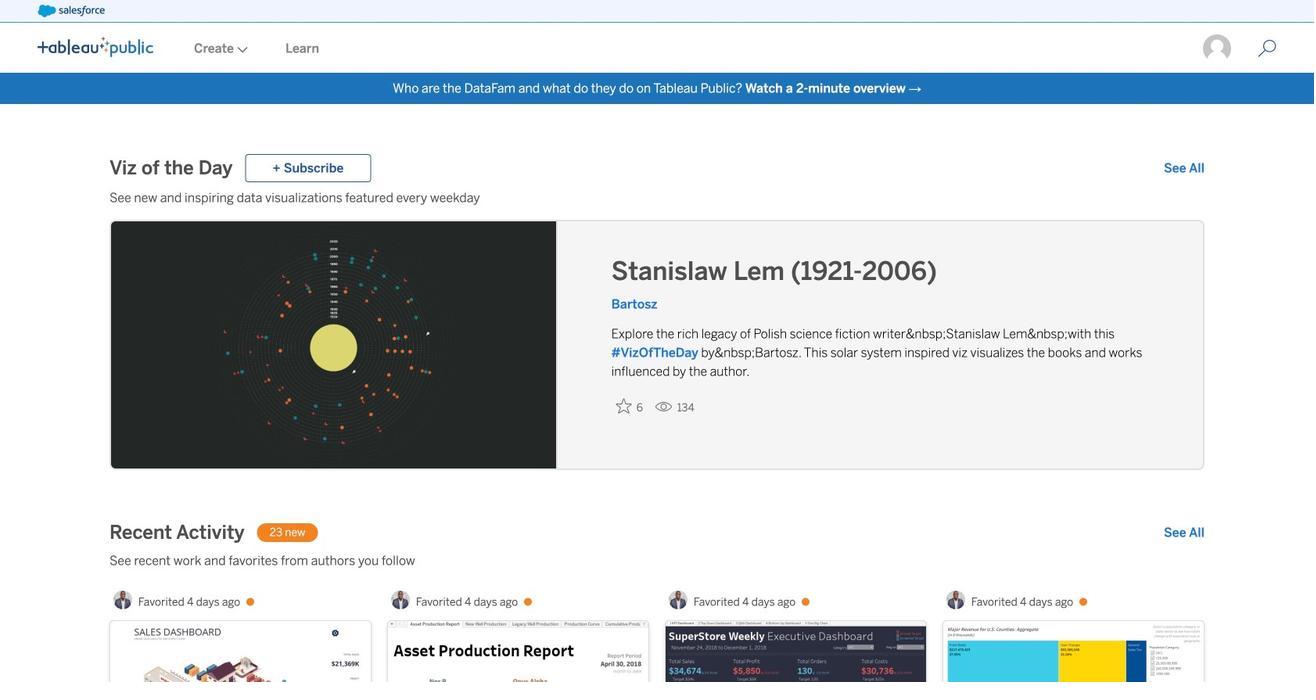 Task type: locate. For each thing, give the bounding box(es) containing it.
2 horizontal spatial tich mabiza image
[[669, 591, 688, 610]]

see all viz of the day element
[[1164, 159, 1205, 178]]

see new and inspiring data visualizations featured every weekday element
[[110, 189, 1205, 207]]

tich mabiza image
[[113, 591, 132, 610], [391, 591, 410, 610], [669, 591, 688, 610]]

3 tich mabiza image from the left
[[669, 591, 688, 610]]

1 horizontal spatial tich mabiza image
[[391, 591, 410, 610]]

0 horizontal spatial tich mabiza image
[[113, 591, 132, 610]]

recent activity heading
[[110, 520, 245, 545]]

logo image
[[38, 37, 153, 57]]

tich mabiza image
[[947, 591, 965, 610]]

see recent work and favorites from authors you follow element
[[110, 552, 1205, 570]]

create image
[[234, 47, 248, 53]]



Task type: vqa. For each thing, say whether or not it's contained in the screenshot.
leftmost Replay Animation icon
no



Task type: describe. For each thing, give the bounding box(es) containing it.
see all recent activity element
[[1164, 523, 1205, 542]]

viz of the day heading
[[110, 156, 233, 181]]

Add Favorite button
[[612, 394, 649, 419]]

tara.schultz image
[[1202, 33, 1233, 64]]

tableau public viz of the day image
[[111, 221, 558, 472]]

go to search image
[[1239, 39, 1296, 58]]

2 tich mabiza image from the left
[[391, 591, 410, 610]]

salesforce logo image
[[38, 5, 105, 17]]

add favorite image
[[616, 398, 632, 414]]

1 tich mabiza image from the left
[[113, 591, 132, 610]]



